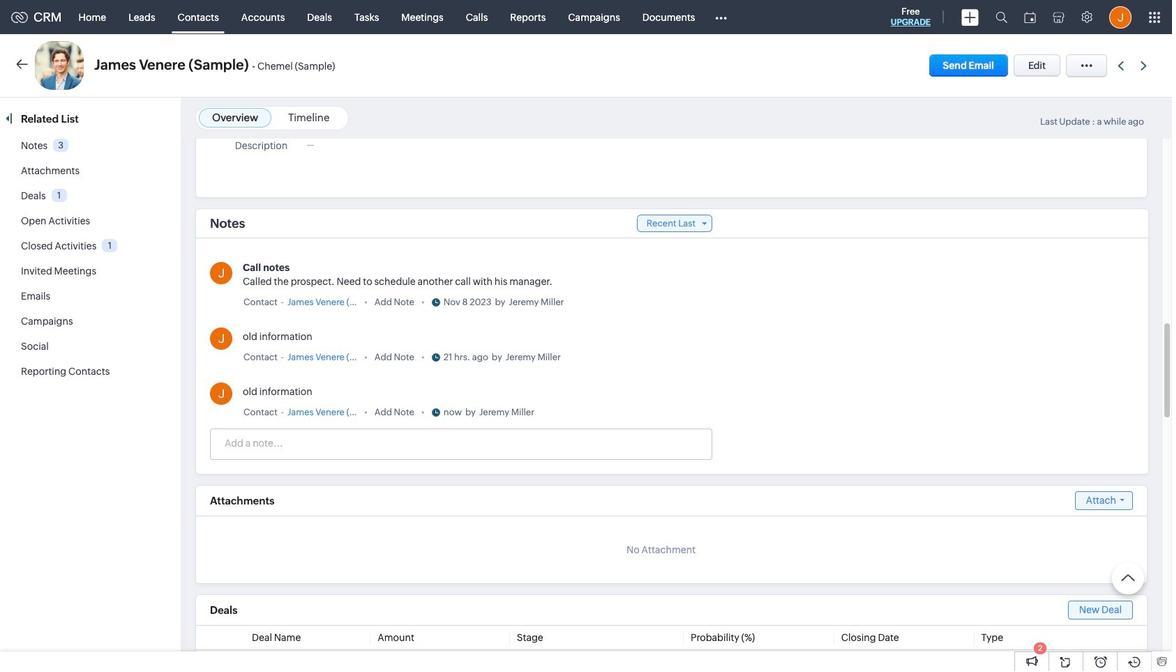 Task type: describe. For each thing, give the bounding box(es) containing it.
profile image
[[1109, 6, 1132, 28]]

profile element
[[1101, 0, 1140, 34]]

Add a note... field
[[211, 437, 711, 451]]

calendar image
[[1024, 12, 1036, 23]]

search element
[[987, 0, 1016, 34]]

previous record image
[[1118, 61, 1124, 70]]



Task type: vqa. For each thing, say whether or not it's contained in the screenshot.
Search Image
yes



Task type: locate. For each thing, give the bounding box(es) containing it.
create menu image
[[962, 9, 979, 25]]

logo image
[[11, 12, 28, 23]]

next record image
[[1141, 61, 1150, 70]]

create menu element
[[953, 0, 987, 34]]

Other Modules field
[[706, 6, 736, 28]]

search image
[[996, 11, 1008, 23]]



